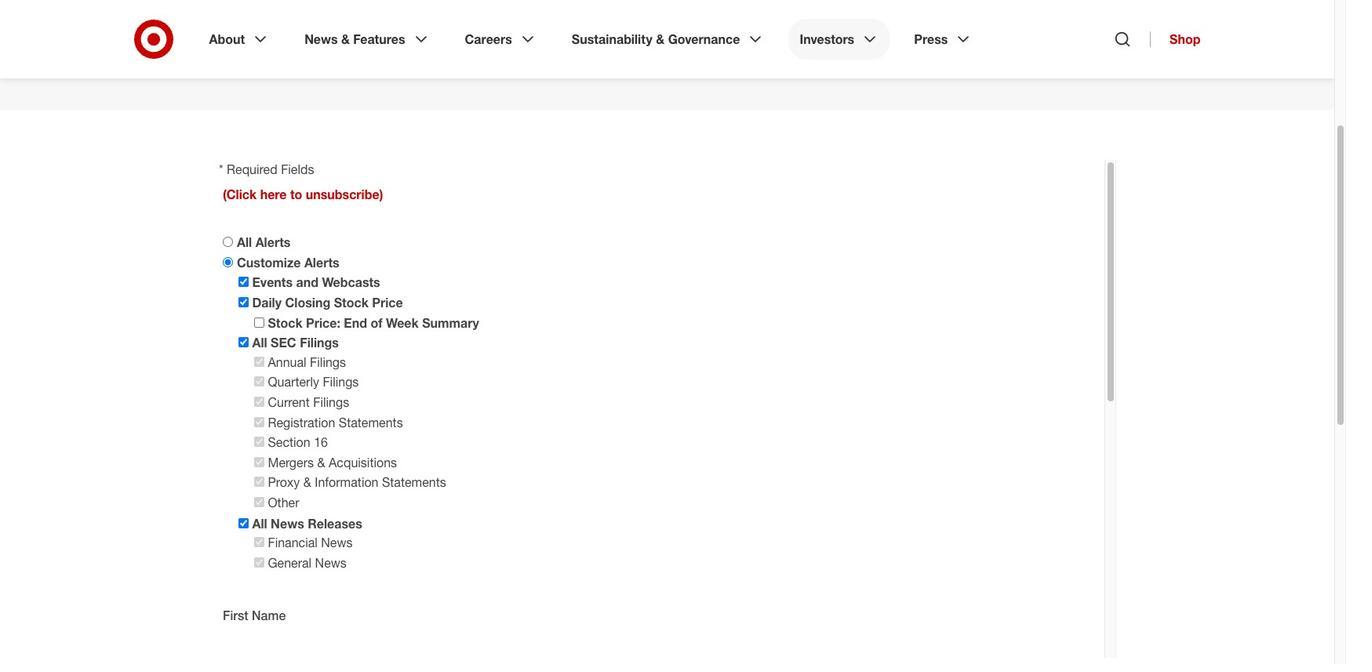Task type: describe. For each thing, give the bounding box(es) containing it.
& for sustainability
[[656, 31, 665, 47]]

investors
[[800, 31, 855, 47]]

sustainability & governance link
[[561, 19, 776, 60]]

about
[[209, 31, 245, 47]]

press
[[914, 31, 948, 47]]

sustainability
[[572, 31, 653, 47]]



Task type: vqa. For each thing, say whether or not it's contained in the screenshot.
Capabilities at the top left
no



Task type: locate. For each thing, give the bounding box(es) containing it.
careers
[[465, 31, 512, 47]]

investors link
[[789, 19, 891, 60]]

sustainability & governance
[[572, 31, 740, 47]]

2 & from the left
[[656, 31, 665, 47]]

about link
[[198, 19, 281, 60]]

careers link
[[454, 19, 548, 60]]

features
[[353, 31, 405, 47]]

0 horizontal spatial &
[[341, 31, 350, 47]]

1 & from the left
[[341, 31, 350, 47]]

& for news
[[341, 31, 350, 47]]

shop link
[[1150, 31, 1201, 47]]

& left governance
[[656, 31, 665, 47]]

news & features
[[305, 31, 405, 47]]

press link
[[903, 19, 984, 60]]

news & features link
[[294, 19, 441, 60]]

&
[[341, 31, 350, 47], [656, 31, 665, 47]]

shop
[[1170, 31, 1201, 47]]

1 horizontal spatial &
[[656, 31, 665, 47]]

news
[[305, 31, 338, 47]]

& right news
[[341, 31, 350, 47]]

governance
[[668, 31, 740, 47]]



